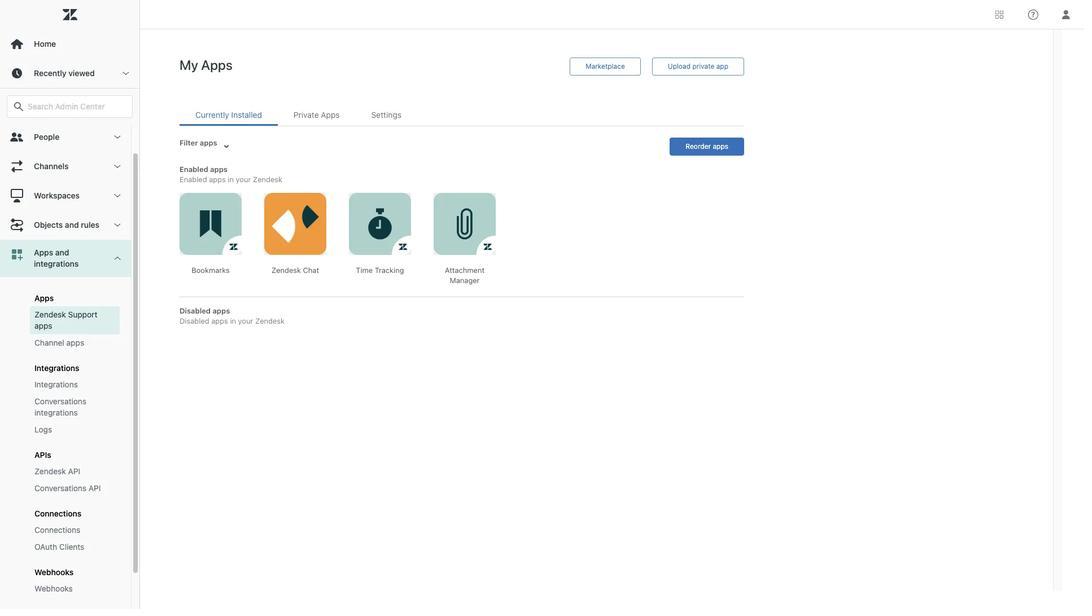 Task type: vqa. For each thing, say whether or not it's contained in the screenshot.
apps inside the The "Zendesk Support Apps"
yes



Task type: describe. For each thing, give the bounding box(es) containing it.
integrations inside apps and integrations dropdown button
[[34, 259, 79, 269]]

channels button
[[0, 152, 131, 181]]

logs
[[34, 425, 52, 435]]

apps inside zendesk support apps
[[34, 321, 52, 331]]

zendesk api
[[34, 467, 80, 477]]

apps for apps element
[[34, 294, 54, 303]]

home button
[[0, 29, 139, 59]]

viewed
[[68, 68, 95, 78]]

integrations for 1st integrations element from the bottom
[[34, 380, 78, 390]]

none search field inside 'primary' element
[[1, 95, 138, 118]]

apps and integrations group
[[0, 277, 131, 610]]

clients
[[59, 543, 84, 552]]

oauth clients element
[[34, 542, 84, 553]]

1 integrations element from the top
[[34, 364, 79, 373]]

integrations for 1st integrations element
[[34, 364, 79, 373]]

apis
[[34, 451, 51, 460]]

channel apps element
[[34, 338, 84, 349]]

oauth clients
[[34, 543, 84, 552]]

home
[[34, 39, 56, 49]]

recently
[[34, 68, 66, 78]]

apps and integrations button
[[0, 240, 131, 277]]

integrations link
[[30, 377, 120, 394]]

zendesk support apps
[[34, 310, 97, 331]]

zendesk support apps link
[[30, 307, 120, 335]]

people button
[[0, 123, 131, 152]]

conversations integrations
[[34, 397, 86, 418]]

zendesk for zendesk support apps
[[34, 310, 66, 320]]

user menu image
[[1059, 7, 1074, 22]]

objects
[[34, 220, 63, 230]]

support
[[68, 310, 97, 320]]

connections for first connections element
[[34, 509, 81, 519]]

and for apps
[[55, 248, 69, 258]]

zendesk support apps element
[[34, 309, 115, 332]]

conversations api
[[34, 484, 101, 494]]

api for zendesk api
[[68, 467, 80, 477]]

workspaces button
[[0, 181, 131, 211]]



Task type: locate. For each thing, give the bounding box(es) containing it.
2 integrations from the top
[[34, 380, 78, 390]]

and left rules
[[65, 220, 79, 230]]

zendesk api link
[[30, 464, 120, 481]]

1 webhooks element from the top
[[34, 568, 74, 578]]

connections element up the oauth clients
[[34, 525, 80, 537]]

conversations down zendesk api element
[[34, 484, 86, 494]]

tree containing people
[[0, 123, 139, 610]]

integrations
[[34, 259, 79, 269], [34, 408, 78, 418]]

1 zendesk from the top
[[34, 310, 66, 320]]

conversations integrations element
[[34, 396, 115, 419]]

zendesk api element
[[34, 466, 80, 478]]

integrations inside conversations integrations
[[34, 408, 78, 418]]

1 horizontal spatial api
[[89, 484, 101, 494]]

apps
[[34, 248, 53, 258], [34, 294, 54, 303]]

api inside "link"
[[68, 467, 80, 477]]

integrations up integrations link
[[34, 364, 79, 373]]

and inside apps and integrations
[[55, 248, 69, 258]]

people
[[34, 132, 59, 142]]

zendesk
[[34, 310, 66, 320], [34, 467, 66, 477]]

2 connections from the top
[[34, 526, 80, 535]]

integrations up logs
[[34, 408, 78, 418]]

1 vertical spatial conversations
[[34, 484, 86, 494]]

1 vertical spatial zendesk
[[34, 467, 66, 477]]

1 vertical spatial api
[[89, 484, 101, 494]]

apps down zendesk support apps link
[[66, 338, 84, 348]]

api
[[68, 467, 80, 477], [89, 484, 101, 494]]

conversations api link
[[30, 481, 120, 498]]

0 vertical spatial integrations element
[[34, 364, 79, 373]]

workspaces
[[34, 191, 80, 200]]

1 connections element from the top
[[34, 509, 81, 519]]

2 connections element from the top
[[34, 525, 80, 537]]

logs link
[[30, 422, 120, 439]]

zendesk inside zendesk support apps
[[34, 310, 66, 320]]

integrations up conversations integrations
[[34, 380, 78, 390]]

conversations inside "link"
[[34, 397, 86, 407]]

integrations up apps element
[[34, 259, 79, 269]]

connections
[[34, 509, 81, 519], [34, 526, 80, 535]]

0 vertical spatial and
[[65, 220, 79, 230]]

integrations element up integrations link
[[34, 364, 79, 373]]

0 vertical spatial conversations
[[34, 397, 86, 407]]

0 vertical spatial integrations
[[34, 259, 79, 269]]

channels
[[34, 162, 69, 171]]

tree inside 'primary' element
[[0, 123, 139, 610]]

0 vertical spatial api
[[68, 467, 80, 477]]

tree item containing apps and integrations
[[0, 240, 131, 610]]

help image
[[1028, 9, 1039, 19]]

Search Admin Center field
[[28, 102, 125, 112]]

and down objects and rules dropdown button
[[55, 248, 69, 258]]

zendesk down apis
[[34, 467, 66, 477]]

conversations api element
[[34, 483, 101, 495]]

recently viewed
[[34, 68, 95, 78]]

webhooks element
[[34, 568, 74, 578], [34, 584, 73, 595]]

integrations element up conversations integrations
[[34, 380, 78, 391]]

2 zendesk from the top
[[34, 467, 66, 477]]

1 vertical spatial apps
[[66, 338, 84, 348]]

0 horizontal spatial api
[[68, 467, 80, 477]]

apps element
[[34, 294, 54, 303]]

and
[[65, 220, 79, 230], [55, 248, 69, 258]]

2 integrations element from the top
[[34, 380, 78, 391]]

1 webhooks from the top
[[34, 568, 74, 578]]

0 vertical spatial webhooks
[[34, 568, 74, 578]]

apps and integrations
[[34, 248, 79, 269]]

0 vertical spatial zendesk
[[34, 310, 66, 320]]

objects and rules button
[[0, 211, 131, 240]]

conversations down integrations link
[[34, 397, 86, 407]]

conversations
[[34, 397, 86, 407], [34, 484, 86, 494]]

1 vertical spatial integrations
[[34, 408, 78, 418]]

objects and rules
[[34, 220, 99, 230]]

oauth
[[34, 543, 57, 552]]

apps for apps and integrations
[[34, 248, 53, 258]]

2 conversations from the top
[[34, 484, 86, 494]]

integrations element
[[34, 364, 79, 373], [34, 380, 78, 391]]

1 conversations from the top
[[34, 397, 86, 407]]

tree
[[0, 123, 139, 610]]

0 vertical spatial apps
[[34, 248, 53, 258]]

and for objects
[[65, 220, 79, 230]]

0 vertical spatial connections
[[34, 509, 81, 519]]

zendesk down apps element
[[34, 310, 66, 320]]

apps up channel
[[34, 321, 52, 331]]

apps
[[34, 321, 52, 331], [66, 338, 84, 348]]

1 vertical spatial integrations element
[[34, 380, 78, 391]]

rules
[[81, 220, 99, 230]]

channel apps
[[34, 338, 84, 348]]

2 webhooks from the top
[[34, 585, 73, 594]]

tree item
[[0, 240, 131, 610]]

0 vertical spatial apps
[[34, 321, 52, 331]]

connections link
[[30, 522, 120, 539]]

channel
[[34, 338, 64, 348]]

zendesk inside "link"
[[34, 467, 66, 477]]

oauth clients link
[[30, 539, 120, 556]]

apps inside apps and integrations group
[[34, 294, 54, 303]]

1 integrations from the top
[[34, 364, 79, 373]]

1 vertical spatial integrations
[[34, 380, 78, 390]]

None search field
[[1, 95, 138, 118]]

tree item inside tree
[[0, 240, 131, 610]]

logs element
[[34, 425, 52, 436]]

1 vertical spatial connections element
[[34, 525, 80, 537]]

1 vertical spatial webhooks element
[[34, 584, 73, 595]]

conversations for integrations
[[34, 397, 86, 407]]

1 vertical spatial webhooks
[[34, 585, 73, 594]]

1 vertical spatial connections
[[34, 526, 80, 535]]

api down the zendesk api "link" on the left bottom
[[89, 484, 101, 494]]

0 vertical spatial webhooks element
[[34, 568, 74, 578]]

primary element
[[0, 0, 140, 610]]

0 horizontal spatial apps
[[34, 321, 52, 331]]

channel apps link
[[30, 335, 120, 352]]

webhooks
[[34, 568, 74, 578], [34, 585, 73, 594]]

connections for 1st connections element from the bottom
[[34, 526, 80, 535]]

zendesk for zendesk api
[[34, 467, 66, 477]]

0 vertical spatial connections element
[[34, 509, 81, 519]]

api up conversations api link
[[68, 467, 80, 477]]

recently viewed button
[[0, 59, 139, 88]]

connections up the oauth clients
[[34, 526, 80, 535]]

apps up zendesk support apps
[[34, 294, 54, 303]]

1 connections from the top
[[34, 509, 81, 519]]

1 vertical spatial apps
[[34, 294, 54, 303]]

apps down objects
[[34, 248, 53, 258]]

apps inside apps and integrations
[[34, 248, 53, 258]]

connections element up connections link
[[34, 509, 81, 519]]

1 horizontal spatial apps
[[66, 338, 84, 348]]

api for conversations api
[[89, 484, 101, 494]]

apis element
[[34, 451, 51, 460]]

connections element
[[34, 509, 81, 519], [34, 525, 80, 537]]

conversations integrations link
[[30, 394, 120, 422]]

1 vertical spatial and
[[55, 248, 69, 258]]

webhooks link
[[30, 581, 120, 598]]

2 webhooks element from the top
[[34, 584, 73, 595]]

integrations
[[34, 364, 79, 373], [34, 380, 78, 390]]

zendesk products image
[[996, 10, 1004, 18]]

connections up connections link
[[34, 509, 81, 519]]

0 vertical spatial integrations
[[34, 364, 79, 373]]

conversations for api
[[34, 484, 86, 494]]



